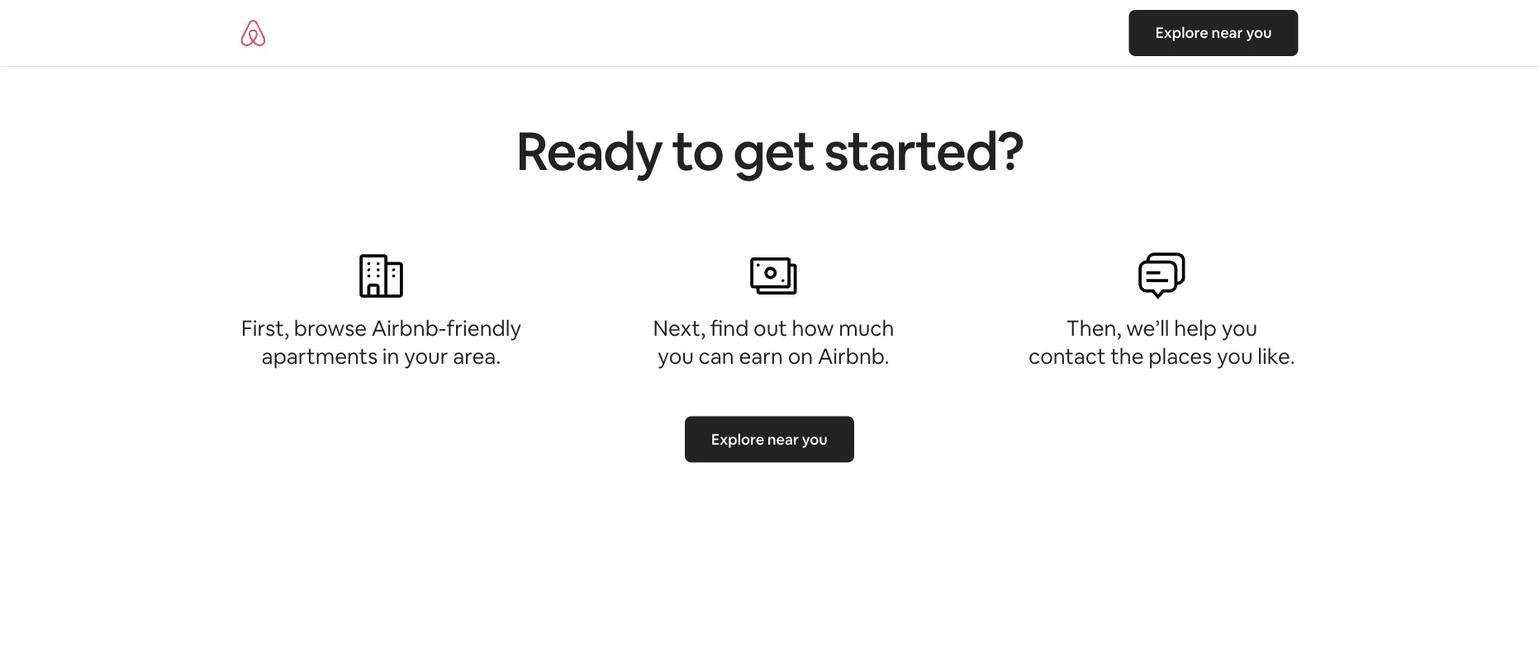 Task type: locate. For each thing, give the bounding box(es) containing it.
like.
[[1258, 343, 1295, 370]]

in
[[382, 343, 399, 370]]

first,
[[241, 315, 289, 342]]

airbnb.
[[818, 343, 889, 370]]

on
[[788, 343, 813, 370]]

near
[[1212, 23, 1243, 43], [767, 430, 799, 450]]

0 vertical spatial explore
[[1156, 23, 1208, 43]]

you
[[1246, 23, 1272, 43], [1222, 315, 1258, 342], [658, 343, 694, 370], [1217, 343, 1253, 370], [802, 430, 828, 450]]

explore
[[1156, 23, 1208, 43], [711, 430, 764, 450]]

1 vertical spatial explore near you
[[711, 430, 828, 450]]

then, we'll help you contact the places you like.
[[1029, 315, 1295, 370]]

the
[[1111, 343, 1144, 370]]

0 vertical spatial explore near you button
[[1129, 10, 1298, 56]]

1 vertical spatial near
[[767, 430, 799, 450]]

area.
[[453, 343, 501, 370]]

apartments
[[262, 343, 378, 370]]

1 horizontal spatial explore near you button
[[1129, 10, 1298, 56]]

you inside next, find out how much you can earn on airbnb.
[[658, 343, 694, 370]]

we'll
[[1126, 315, 1170, 342]]

0 horizontal spatial explore near you
[[711, 430, 828, 450]]

contact
[[1029, 343, 1106, 370]]

1 vertical spatial explore
[[711, 430, 764, 450]]

next,
[[653, 315, 706, 342]]

airbnb‑friendly
[[372, 315, 521, 342]]

0 vertical spatial near
[[1212, 23, 1243, 43]]

1 horizontal spatial near
[[1212, 23, 1243, 43]]

to
[[672, 117, 723, 186]]

0 horizontal spatial near
[[767, 430, 799, 450]]

can
[[699, 343, 734, 370]]

started?
[[824, 117, 1023, 186]]

1 horizontal spatial explore
[[1156, 23, 1208, 43]]

0 horizontal spatial explore
[[711, 430, 764, 450]]

out
[[753, 315, 787, 342]]

ready
[[516, 117, 662, 186]]

explore near you
[[1156, 23, 1272, 43], [711, 430, 828, 450]]

how
[[792, 315, 834, 342]]

1 horizontal spatial explore near you
[[1156, 23, 1272, 43]]

places
[[1149, 343, 1212, 370]]

near for right explore near you button
[[1212, 23, 1243, 43]]

first, browse airbnb‑friendly apartments in your area.
[[241, 315, 521, 370]]

0 horizontal spatial explore near you button
[[685, 417, 854, 463]]

explore near you button
[[1129, 10, 1298, 56], [685, 417, 854, 463]]



Task type: describe. For each thing, give the bounding box(es) containing it.
explore for bottommost explore near you button
[[711, 430, 764, 450]]

your
[[404, 343, 448, 370]]

browse
[[294, 315, 367, 342]]

next, find out how much you can earn on airbnb.
[[653, 315, 894, 370]]

then,
[[1066, 315, 1122, 342]]

ready to get started?
[[516, 117, 1023, 186]]

earn
[[739, 343, 783, 370]]

find
[[710, 315, 749, 342]]

explore for right explore near you button
[[1156, 23, 1208, 43]]

much
[[839, 315, 894, 342]]

near for bottommost explore near you button
[[767, 430, 799, 450]]

get
[[733, 117, 814, 186]]

help
[[1174, 315, 1217, 342]]

0 vertical spatial explore near you
[[1156, 23, 1272, 43]]

1 vertical spatial explore near you button
[[685, 417, 854, 463]]



Task type: vqa. For each thing, say whether or not it's contained in the screenshot.
To
yes



